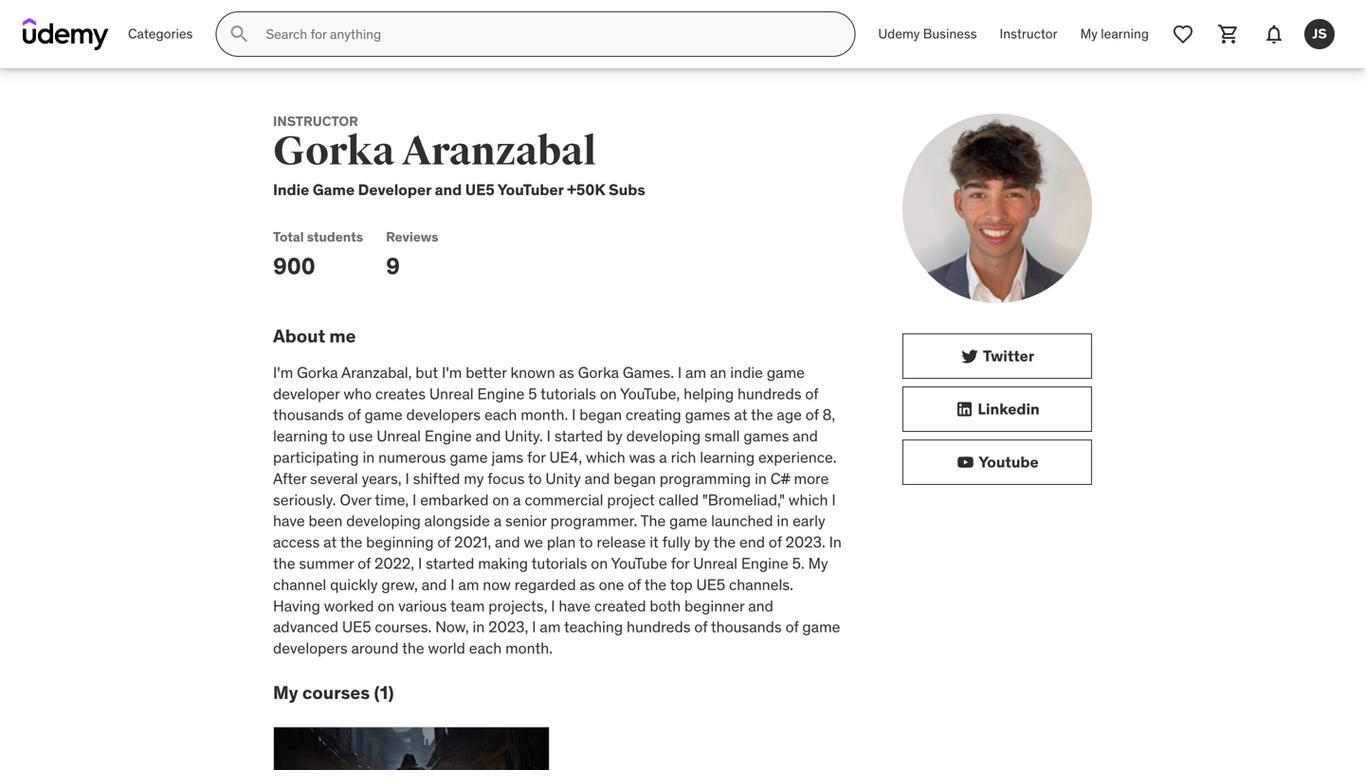 Task type: describe. For each thing, give the bounding box(es) containing it.
my learning
[[1080, 25, 1149, 42]]

2022,
[[374, 554, 414, 573]]

small image
[[960, 347, 979, 366]]

who
[[344, 384, 372, 404]]

0 horizontal spatial am
[[458, 575, 479, 595]]

1 vertical spatial have
[[559, 597, 591, 616]]

called
[[659, 490, 699, 510]]

courses.
[[375, 618, 432, 637]]

1 vertical spatial ue5
[[696, 575, 725, 595]]

teaching
[[564, 618, 623, 637]]

known
[[510, 363, 555, 382]]

1 vertical spatial for
[[671, 554, 690, 573]]

linkedin link
[[902, 387, 1092, 432]]

1 vertical spatial each
[[469, 639, 502, 658]]

after
[[273, 469, 306, 489]]

commercial
[[525, 490, 603, 510]]

embarked
[[420, 490, 489, 510]]

1 horizontal spatial as
[[580, 575, 595, 595]]

js
[[1312, 25, 1327, 42]]

(1)
[[374, 682, 394, 704]]

0 vertical spatial began
[[579, 405, 622, 425]]

twitter link
[[902, 334, 1092, 379]]

i right unity.
[[547, 427, 551, 446]]

gorka left games.
[[578, 363, 619, 382]]

youtube link
[[902, 440, 1092, 485]]

i'm gorka aranzabal, but i'm better known as gorka games. i am an indie game developer who creates unreal engine 5 tutorials on youtube, helping hundreds of thousands of game developers each month. i began creating games at the age of 8, learning to use unreal engine and unity. i started by developing small games and participating in numerous game jams for ue4, which was a rich learning experience. after several years, i shifted my focus to unity and began programming in c# more seriously. over time, i embarked on a commercial project called "bromeliad," which i have been developing alongside a senior programmer. the game launched in early access at the beginning of 2021, and we plan to release it fully by the end of 2023. in the summer of 2022, i started making tutorials on youtube for unreal engine 5. my channel quickly grew, and i am now regarded as one of the top ue5 channels. having worked on various team projects, i have created both beginner and advanced ue5 courses. now, in 2023, i am teaching hundreds of thousands of game developers around the world each month.
[[273, 363, 842, 658]]

world
[[428, 639, 465, 658]]

0 horizontal spatial thousands
[[273, 405, 344, 425]]

indie
[[730, 363, 763, 382]]

in left early
[[777, 512, 789, 531]]

unity.
[[505, 427, 543, 446]]

over
[[340, 490, 371, 510]]

now,
[[435, 618, 469, 637]]

game down 5.
[[802, 618, 840, 637]]

reviews 9
[[386, 228, 438, 280]]

helping
[[684, 384, 734, 404]]

5.
[[792, 554, 805, 573]]

aranzabal
[[402, 127, 596, 176]]

1 i'm from the left
[[273, 363, 293, 382]]

on up the one
[[591, 554, 608, 573]]

0 horizontal spatial hundreds
[[627, 618, 691, 637]]

now
[[483, 575, 511, 595]]

my for my learning
[[1080, 25, 1098, 42]]

having
[[273, 597, 320, 616]]

2 vertical spatial am
[[540, 618, 561, 637]]

of down youtube
[[628, 575, 641, 595]]

on down grew,
[[378, 597, 395, 616]]

the down courses. on the bottom
[[402, 639, 424, 658]]

in down team
[[473, 618, 485, 637]]

0 horizontal spatial engine
[[425, 427, 472, 446]]

js link
[[1297, 11, 1342, 57]]

of up the quickly
[[358, 554, 371, 573]]

it
[[650, 533, 659, 552]]

access
[[273, 533, 320, 552]]

seriously.
[[273, 490, 336, 510]]

game down creates
[[364, 405, 403, 425]]

1 vertical spatial developers
[[273, 639, 348, 658]]

developer
[[358, 180, 431, 199]]

i right 2023,
[[532, 618, 536, 637]]

programming
[[660, 469, 751, 489]]

2 horizontal spatial engine
[[741, 554, 788, 573]]

release
[[597, 533, 646, 552]]

i up the in
[[832, 490, 836, 510]]

total
[[273, 228, 304, 246]]

in left c#
[[755, 469, 767, 489]]

2 vertical spatial unreal
[[693, 554, 737, 573]]

+50k
[[567, 180, 605, 199]]

game down called
[[669, 512, 707, 531]]

beginner
[[684, 597, 744, 616]]

shopping cart with 0 items image
[[1217, 23, 1240, 46]]

the up both
[[644, 575, 667, 595]]

business
[[923, 25, 977, 42]]

fully
[[662, 533, 690, 552]]

more
[[794, 469, 829, 489]]

i down the numerous
[[405, 469, 409, 489]]

the down launched
[[713, 533, 736, 552]]

categories button
[[117, 11, 204, 57]]

small
[[704, 427, 740, 446]]

several
[[310, 469, 358, 489]]

we
[[524, 533, 543, 552]]

reviews
[[386, 228, 438, 246]]

channel
[[273, 575, 326, 595]]

and up jams
[[476, 427, 501, 446]]

the
[[640, 512, 666, 531]]

about me
[[273, 325, 356, 348]]

udemy image
[[23, 18, 109, 50]]

around
[[351, 639, 399, 658]]

1 horizontal spatial developers
[[406, 405, 481, 425]]

courses
[[302, 682, 370, 704]]

on left youtube,
[[600, 384, 617, 404]]

0 vertical spatial at
[[734, 405, 747, 425]]

launched
[[711, 512, 773, 531]]

worked
[[324, 597, 374, 616]]

project
[[607, 490, 655, 510]]

1 horizontal spatial unreal
[[429, 384, 474, 404]]

channels.
[[729, 575, 793, 595]]

9
[[386, 252, 400, 280]]

use
[[349, 427, 373, 446]]

1 vertical spatial month.
[[505, 639, 553, 658]]

instructor link
[[988, 11, 1069, 57]]

0 vertical spatial month.
[[521, 405, 568, 425]]

udemy business
[[878, 25, 977, 42]]

and down channels. at bottom
[[748, 597, 773, 616]]

ue4,
[[549, 448, 582, 467]]

0 horizontal spatial for
[[527, 448, 546, 467]]

1 vertical spatial by
[[694, 533, 710, 552]]

senior
[[505, 512, 547, 531]]

0 vertical spatial each
[[484, 405, 517, 425]]

games.
[[623, 363, 674, 382]]

1 vertical spatial began
[[614, 469, 656, 489]]

the up "summer"
[[340, 533, 362, 552]]

my learning link
[[1069, 11, 1160, 57]]

0 vertical spatial games
[[685, 405, 730, 425]]

8,
[[822, 405, 835, 425]]

2023,
[[488, 618, 528, 637]]

aranzabal,
[[341, 363, 412, 382]]

developer
[[273, 384, 340, 404]]

0 horizontal spatial as
[[559, 363, 574, 382]]

udemy
[[878, 25, 920, 42]]

creates
[[375, 384, 426, 404]]

2 vertical spatial to
[[579, 533, 593, 552]]

youtube
[[979, 453, 1039, 472]]

both
[[650, 597, 681, 616]]

0 vertical spatial tutorials
[[540, 384, 596, 404]]

i up ue4,
[[572, 405, 576, 425]]

and inside the 'instructor gorka aranzabal indie game developer and ue5 youtuber +50k subs'
[[435, 180, 462, 199]]

2 horizontal spatial a
[[659, 448, 667, 467]]

1 horizontal spatial thousands
[[711, 618, 782, 637]]

i up team
[[451, 575, 455, 595]]

linkedin
[[978, 399, 1040, 419]]

better
[[466, 363, 507, 382]]

0 vertical spatial by
[[607, 427, 623, 446]]

"bromeliad,"
[[702, 490, 785, 510]]

of down alongside
[[437, 533, 451, 552]]

team
[[450, 597, 485, 616]]

and right unity in the left bottom of the page
[[585, 469, 610, 489]]

in
[[829, 533, 842, 552]]

900
[[273, 252, 315, 280]]

0 vertical spatial to
[[331, 427, 345, 446]]

youtube
[[611, 554, 667, 573]]

my
[[464, 469, 484, 489]]

2 i'm from the left
[[442, 363, 462, 382]]

0 vertical spatial which
[[586, 448, 625, 467]]

udemy business link
[[867, 11, 988, 57]]

wishlist image
[[1172, 23, 1194, 46]]

indie
[[273, 180, 309, 199]]

categories
[[128, 25, 193, 42]]

of right end
[[769, 533, 782, 552]]

my for my courses (1)
[[273, 682, 298, 704]]

beginning
[[366, 533, 434, 552]]



Task type: locate. For each thing, give the bounding box(es) containing it.
0 horizontal spatial instructor
[[273, 113, 358, 130]]

of left 8,
[[806, 405, 819, 425]]

1 horizontal spatial developing
[[626, 427, 701, 446]]

1 vertical spatial as
[[580, 575, 595, 595]]

early
[[793, 512, 825, 531]]

game
[[313, 180, 355, 199]]

began left creating
[[579, 405, 622, 425]]

1 horizontal spatial a
[[513, 490, 521, 510]]

0 vertical spatial am
[[685, 363, 706, 382]]

0 vertical spatial unreal
[[429, 384, 474, 404]]

0 horizontal spatial by
[[607, 427, 623, 446]]

to left unity in the left bottom of the page
[[528, 469, 542, 489]]

0 horizontal spatial at
[[323, 533, 337, 552]]

was
[[629, 448, 655, 467]]

one
[[599, 575, 624, 595]]

about
[[273, 325, 325, 348]]

month. down 2023,
[[505, 639, 553, 658]]

1 vertical spatial thousands
[[711, 618, 782, 637]]

0 vertical spatial my
[[1080, 25, 1098, 42]]

hundreds up age
[[738, 384, 802, 404]]

2 vertical spatial ue5
[[342, 618, 371, 637]]

each up unity.
[[484, 405, 517, 425]]

alongside
[[424, 512, 490, 531]]

Search for anything text field
[[262, 18, 832, 50]]

am up team
[[458, 575, 479, 595]]

unreal
[[429, 384, 474, 404], [377, 427, 421, 446], [693, 554, 737, 573]]

0 vertical spatial engine
[[477, 384, 525, 404]]

and up various
[[422, 575, 447, 595]]

have
[[273, 512, 305, 531], [559, 597, 591, 616]]

1 vertical spatial unreal
[[377, 427, 421, 446]]

1 vertical spatial developing
[[346, 512, 421, 531]]

1 vertical spatial hundreds
[[627, 618, 691, 637]]

total students 900
[[273, 228, 363, 280]]

shifted
[[413, 469, 460, 489]]

am down "projects,"
[[540, 618, 561, 637]]

0 vertical spatial learning
[[1101, 25, 1149, 42]]

gorka
[[273, 127, 395, 176], [297, 363, 338, 382], [578, 363, 619, 382]]

0 horizontal spatial i'm
[[273, 363, 293, 382]]

games down helping
[[685, 405, 730, 425]]

2 horizontal spatial to
[[579, 533, 593, 552]]

regarded
[[514, 575, 576, 595]]

0 horizontal spatial my
[[273, 682, 298, 704]]

am left an
[[685, 363, 706, 382]]

small image
[[955, 400, 974, 419], [956, 453, 975, 472]]

of up experience.
[[805, 384, 818, 404]]

1 vertical spatial am
[[458, 575, 479, 595]]

developers
[[406, 405, 481, 425], [273, 639, 348, 658]]

2 vertical spatial engine
[[741, 554, 788, 573]]

unreal up the "beginner"
[[693, 554, 737, 573]]

thousands down "developer" on the left
[[273, 405, 344, 425]]

1 horizontal spatial my
[[808, 554, 828, 573]]

0 vertical spatial hundreds
[[738, 384, 802, 404]]

which left "was"
[[586, 448, 625, 467]]

month.
[[521, 405, 568, 425], [505, 639, 553, 658]]

i right 2022,
[[418, 554, 422, 573]]

1 horizontal spatial engine
[[477, 384, 525, 404]]

by right fully
[[694, 533, 710, 552]]

developers down the but
[[406, 405, 481, 425]]

learning down small
[[700, 448, 755, 467]]

2 vertical spatial a
[[494, 512, 502, 531]]

2 horizontal spatial unreal
[[693, 554, 737, 573]]

gorka aranzabal image
[[902, 114, 1092, 303]]

small image inside linkedin link
[[955, 400, 974, 419]]

small image left 'linkedin' on the bottom right of the page
[[955, 400, 974, 419]]

instructor inside the 'instructor gorka aranzabal indie game developer and ue5 youtuber +50k subs'
[[273, 113, 358, 130]]

1 vertical spatial learning
[[273, 427, 328, 446]]

my left courses
[[273, 682, 298, 704]]

1 vertical spatial which
[[789, 490, 828, 510]]

small image for linkedin
[[955, 400, 974, 419]]

instructor
[[1000, 25, 1058, 42], [273, 113, 358, 130]]

but
[[415, 363, 438, 382]]

have up access
[[273, 512, 305, 531]]

engine up the numerous
[[425, 427, 472, 446]]

0 vertical spatial as
[[559, 363, 574, 382]]

i right games.
[[678, 363, 682, 382]]

0 horizontal spatial have
[[273, 512, 305, 531]]

learning left wishlist icon
[[1101, 25, 1149, 42]]

1 horizontal spatial have
[[559, 597, 591, 616]]

a up senior at the bottom left
[[513, 490, 521, 510]]

unreal down the but
[[429, 384, 474, 404]]

1 horizontal spatial for
[[671, 554, 690, 573]]

my right instructor link
[[1080, 25, 1098, 42]]

and right developer
[[435, 180, 462, 199]]

0 vertical spatial developers
[[406, 405, 481, 425]]

instructor for instructor
[[1000, 25, 1058, 42]]

ue5 down aranzabal
[[465, 180, 495, 199]]

instructor right business
[[1000, 25, 1058, 42]]

gorka up game
[[273, 127, 395, 176]]

grew,
[[381, 575, 418, 595]]

various
[[398, 597, 447, 616]]

been
[[309, 512, 343, 531]]

small image left youtube
[[956, 453, 975, 472]]

gorka for aranzabal
[[273, 127, 395, 176]]

started
[[554, 427, 603, 446], [426, 554, 474, 573]]

youtube,
[[620, 384, 680, 404]]

0 horizontal spatial unreal
[[377, 427, 421, 446]]

0 horizontal spatial to
[[331, 427, 345, 446]]

1 vertical spatial engine
[[425, 427, 472, 446]]

on down the focus at the bottom
[[492, 490, 509, 510]]

5
[[528, 384, 537, 404]]

1 horizontal spatial started
[[554, 427, 603, 446]]

0 vertical spatial have
[[273, 512, 305, 531]]

instructor gorka aranzabal indie game developer and ue5 youtuber +50k subs
[[273, 113, 645, 199]]

i'm up "developer" on the left
[[273, 363, 293, 382]]

0 vertical spatial instructor
[[1000, 25, 1058, 42]]

0 horizontal spatial games
[[685, 405, 730, 425]]

thousands down the "beginner"
[[711, 618, 782, 637]]

of
[[805, 384, 818, 404], [348, 405, 361, 425], [806, 405, 819, 425], [437, 533, 451, 552], [769, 533, 782, 552], [358, 554, 371, 573], [628, 575, 641, 595], [694, 618, 707, 637], [785, 618, 799, 637]]

0 vertical spatial small image
[[955, 400, 974, 419]]

1 horizontal spatial at
[[734, 405, 747, 425]]

1 vertical spatial to
[[528, 469, 542, 489]]

numerous
[[378, 448, 446, 467]]

programmer.
[[550, 512, 637, 531]]

experience.
[[758, 448, 837, 467]]

0 vertical spatial started
[[554, 427, 603, 446]]

game up my at the left
[[450, 448, 488, 467]]

learning
[[1101, 25, 1149, 42], [273, 427, 328, 446], [700, 448, 755, 467]]

small image for youtube
[[956, 453, 975, 472]]

submit search image
[[228, 23, 251, 46]]

in down use
[[363, 448, 375, 467]]

engine up channels. at bottom
[[741, 554, 788, 573]]

1 horizontal spatial games
[[744, 427, 789, 446]]

projects,
[[488, 597, 547, 616]]

and up experience.
[[793, 427, 818, 446]]

2 vertical spatial my
[[273, 682, 298, 704]]

0 vertical spatial ue5
[[465, 180, 495, 199]]

1 horizontal spatial hundreds
[[738, 384, 802, 404]]

i
[[678, 363, 682, 382], [572, 405, 576, 425], [547, 427, 551, 446], [405, 469, 409, 489], [412, 490, 416, 510], [832, 490, 836, 510], [418, 554, 422, 573], [451, 575, 455, 595], [551, 597, 555, 616], [532, 618, 536, 637]]

which up early
[[789, 490, 828, 510]]

ue5 up the "beginner"
[[696, 575, 725, 595]]

ue5 inside the 'instructor gorka aranzabal indie game developer and ue5 youtuber +50k subs'
[[465, 180, 495, 199]]

2 horizontal spatial learning
[[1101, 25, 1149, 42]]

ue5 down worked
[[342, 618, 371, 637]]

summer
[[299, 554, 354, 573]]

by down youtube,
[[607, 427, 623, 446]]

tutorials down plan
[[531, 554, 587, 573]]

2 vertical spatial learning
[[700, 448, 755, 467]]

notifications image
[[1263, 23, 1285, 46]]

tutorials
[[540, 384, 596, 404], [531, 554, 587, 573]]

game right indie
[[767, 363, 805, 382]]

0 horizontal spatial learning
[[273, 427, 328, 446]]

to left use
[[331, 427, 345, 446]]

at
[[734, 405, 747, 425], [323, 533, 337, 552]]

for up top
[[671, 554, 690, 573]]

students
[[307, 228, 363, 246]]

2021,
[[454, 533, 491, 552]]

a left rich
[[659, 448, 667, 467]]

1 horizontal spatial to
[[528, 469, 542, 489]]

games
[[685, 405, 730, 425], [744, 427, 789, 446]]

jams
[[491, 448, 523, 467]]

the down access
[[273, 554, 295, 573]]

youtuber
[[497, 180, 564, 199]]

0 vertical spatial thousands
[[273, 405, 344, 425]]

twitter
[[983, 346, 1034, 366]]

on
[[600, 384, 617, 404], [492, 490, 509, 510], [591, 554, 608, 573], [378, 597, 395, 616]]

1 vertical spatial my
[[808, 554, 828, 573]]

2023.
[[786, 533, 825, 552]]

of down channels. at bottom
[[785, 618, 799, 637]]

0 vertical spatial a
[[659, 448, 667, 467]]

making
[[478, 554, 528, 573]]

the left age
[[751, 405, 773, 425]]

for down unity.
[[527, 448, 546, 467]]

1 vertical spatial started
[[426, 554, 474, 573]]

0 horizontal spatial developing
[[346, 512, 421, 531]]

to down programmer.
[[579, 533, 593, 552]]

end
[[739, 533, 765, 552]]

0 horizontal spatial started
[[426, 554, 474, 573]]

am
[[685, 363, 706, 382], [458, 575, 479, 595], [540, 618, 561, 637]]

the
[[751, 405, 773, 425], [340, 533, 362, 552], [713, 533, 736, 552], [273, 554, 295, 573], [644, 575, 667, 595], [402, 639, 424, 658]]

each down 2023,
[[469, 639, 502, 658]]

0 horizontal spatial a
[[494, 512, 502, 531]]

developing down creating
[[626, 427, 701, 446]]

engine down 'better'
[[477, 384, 525, 404]]

hundreds down both
[[627, 618, 691, 637]]

1 horizontal spatial which
[[789, 490, 828, 510]]

for
[[527, 448, 546, 467], [671, 554, 690, 573]]

month. down the 5
[[521, 405, 568, 425]]

gorka up "developer" on the left
[[297, 363, 338, 382]]

as left the one
[[580, 575, 595, 595]]

0 horizontal spatial which
[[586, 448, 625, 467]]

0 vertical spatial developing
[[626, 427, 701, 446]]

learning up participating
[[273, 427, 328, 446]]

a left senior at the bottom left
[[494, 512, 502, 531]]

1 vertical spatial instructor
[[273, 113, 358, 130]]

2 horizontal spatial ue5
[[696, 575, 725, 595]]

i'm right the but
[[442, 363, 462, 382]]

instructor up game
[[273, 113, 358, 130]]

i down regarded
[[551, 597, 555, 616]]

a
[[659, 448, 667, 467], [513, 490, 521, 510], [494, 512, 502, 531]]

c#
[[770, 469, 790, 489]]

created
[[594, 597, 646, 616]]

started down '2021,' at bottom
[[426, 554, 474, 573]]

as right known
[[559, 363, 574, 382]]

quickly
[[330, 575, 378, 595]]

gorka inside the 'instructor gorka aranzabal indie game developer and ue5 youtuber +50k subs'
[[273, 127, 395, 176]]

advanced
[[273, 618, 338, 637]]

0 vertical spatial for
[[527, 448, 546, 467]]

to
[[331, 427, 345, 446], [528, 469, 542, 489], [579, 533, 593, 552]]

of down the "beginner"
[[694, 618, 707, 637]]

gorka for aranzabal,
[[297, 363, 338, 382]]

plan
[[547, 533, 576, 552]]

have up teaching
[[559, 597, 591, 616]]

of down who
[[348, 405, 361, 425]]

0 horizontal spatial developers
[[273, 639, 348, 658]]

unreal up the numerous
[[377, 427, 421, 446]]

instructor for instructor gorka aranzabal indie game developer and ue5 youtuber +50k subs
[[273, 113, 358, 130]]

my courses (1)
[[273, 682, 394, 704]]

and up making
[[495, 533, 520, 552]]

at up "summer"
[[323, 533, 337, 552]]

1 vertical spatial a
[[513, 490, 521, 510]]

unity
[[545, 469, 581, 489]]

1 horizontal spatial instructor
[[1000, 25, 1058, 42]]

1 vertical spatial at
[[323, 533, 337, 552]]

rich
[[671, 448, 696, 467]]

ue5
[[465, 180, 495, 199], [696, 575, 725, 595], [342, 618, 371, 637]]

1 horizontal spatial ue5
[[465, 180, 495, 199]]

1 vertical spatial small image
[[956, 453, 975, 472]]

each
[[484, 405, 517, 425], [469, 639, 502, 658]]

started up ue4,
[[554, 427, 603, 446]]

at up small
[[734, 405, 747, 425]]

my inside i'm gorka aranzabal, but i'm better known as gorka games. i am an indie game developer who creates unreal engine 5 tutorials on youtube, helping hundreds of thousands of game developers each month. i began creating games at the age of 8, learning to use unreal engine and unity. i started by developing small games and participating in numerous game jams for ue4, which was a rich learning experience. after several years, i shifted my focus to unity and began programming in c# more seriously. over time, i embarked on a commercial project called "bromeliad," which i have been developing alongside a senior programmer. the game launched in early access at the beginning of 2021, and we plan to release it fully by the end of 2023. in the summer of 2022, i started making tutorials on youtube for unreal engine 5. my channel quickly grew, and i am now regarded as one of the top ue5 channels. having worked on various team projects, i have created both beginner and advanced ue5 courses. now, in 2023, i am teaching hundreds of thousands of game developers around the world each month.
[[808, 554, 828, 573]]

2 horizontal spatial am
[[685, 363, 706, 382]]

tutorials right the 5
[[540, 384, 596, 404]]

1 vertical spatial tutorials
[[531, 554, 587, 573]]

1 horizontal spatial am
[[540, 618, 561, 637]]

small image inside youtube "link"
[[956, 453, 975, 472]]

creating
[[626, 405, 681, 425]]

i right time,
[[412, 490, 416, 510]]

by
[[607, 427, 623, 446], [694, 533, 710, 552]]



Task type: vqa. For each thing, say whether or not it's contained in the screenshot.
UE5 to the middle
yes



